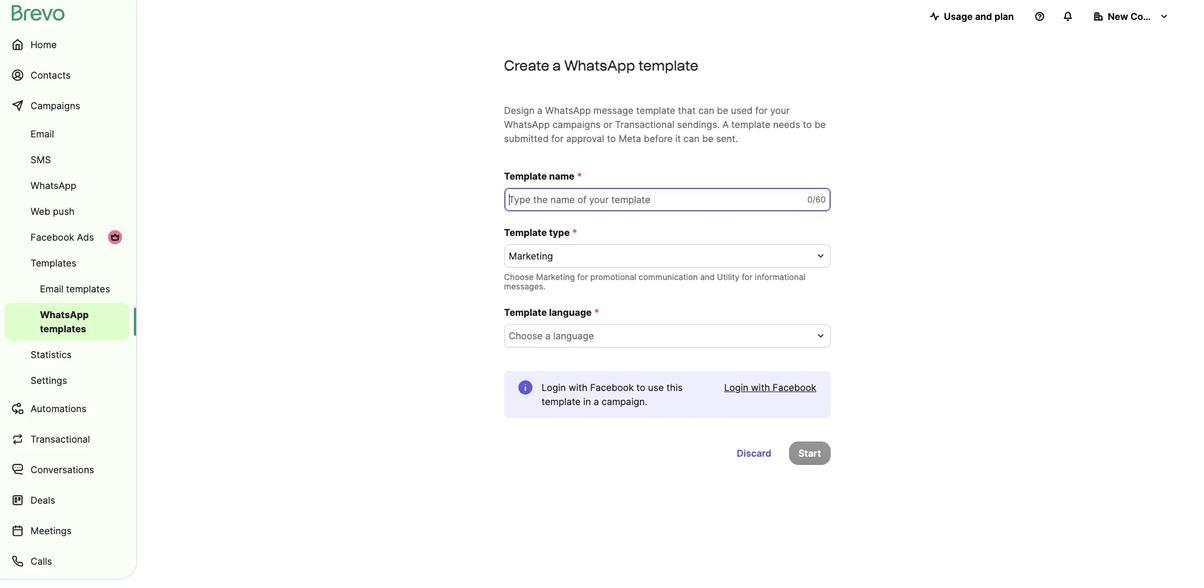 Task type: locate. For each thing, give the bounding box(es) containing it.
1 vertical spatial template
[[504, 227, 547, 238]]

template down used at the right of the page
[[732, 119, 771, 130]]

and left plan
[[975, 11, 992, 22]]

marketing up "template language *" at bottom
[[536, 272, 575, 282]]

templates inside whatsapp templates
[[40, 323, 86, 335]]

your
[[770, 105, 790, 116]]

0 vertical spatial to
[[803, 119, 812, 130]]

a right in
[[594, 396, 599, 408]]

choose inside popup button
[[509, 330, 543, 342]]

start
[[799, 448, 821, 459]]

* right type
[[572, 227, 578, 238]]

new company
[[1108, 11, 1174, 22]]

template left type
[[504, 227, 547, 238]]

3 template from the top
[[504, 307, 547, 318]]

discard
[[737, 448, 772, 459]]

whatsapp down 'email templates' link
[[40, 309, 89, 321]]

template left in
[[542, 396, 581, 408]]

1 vertical spatial email
[[40, 283, 63, 295]]

2 vertical spatial *
[[594, 307, 600, 318]]

* right name on the left top of page
[[577, 170, 582, 182]]

to right needs
[[803, 119, 812, 130]]

a right create
[[553, 57, 561, 74]]

statistics
[[31, 349, 72, 361]]

choose inside the choose marketing for promotional communication and utility for informational messages.
[[504, 272, 534, 282]]

template
[[504, 170, 547, 182], [504, 227, 547, 238], [504, 307, 547, 318]]

2 vertical spatial template
[[504, 307, 547, 318]]

facebook inside 'login with facebook to use this template in a campaign.'
[[590, 382, 634, 393]]

templates down templates link
[[66, 283, 110, 295]]

template
[[639, 57, 699, 74], [636, 105, 676, 116], [732, 119, 771, 130], [542, 396, 581, 408]]

and inside button
[[975, 11, 992, 22]]

0 vertical spatial *
[[577, 170, 582, 182]]

whatsapp templates link
[[5, 303, 129, 341]]

1 vertical spatial can
[[684, 133, 700, 144]]

* down the promotional
[[594, 307, 600, 318]]

deals
[[31, 495, 55, 506]]

0 vertical spatial templates
[[66, 283, 110, 295]]

for down 'campaigns'
[[552, 133, 564, 144]]

templates
[[66, 283, 110, 295], [40, 323, 86, 335]]

campaigns
[[553, 119, 601, 130]]

choose down "template language *" at bottom
[[509, 330, 543, 342]]

whatsapp
[[564, 57, 635, 74], [545, 105, 591, 116], [504, 119, 550, 130], [31, 180, 76, 191], [40, 309, 89, 321]]

create
[[504, 57, 550, 74]]

a right the design
[[537, 105, 543, 116]]

new
[[1108, 11, 1129, 22]]

transactional link
[[5, 425, 129, 453]]

language
[[549, 307, 592, 318], [553, 330, 594, 342]]

create a whatsapp template
[[504, 57, 699, 74]]

web push
[[31, 206, 75, 217]]

name
[[549, 170, 575, 182]]

transactional up the before
[[615, 119, 675, 130]]

1 vertical spatial transactional
[[31, 433, 90, 445]]

marketing inside popup button
[[509, 250, 553, 262]]

0 horizontal spatial to
[[607, 133, 616, 144]]

email link
[[5, 122, 129, 146]]

deals link
[[5, 486, 129, 514]]

0 vertical spatial email
[[31, 128, 54, 140]]

1 vertical spatial be
[[815, 119, 826, 130]]

promotional
[[590, 272, 637, 282]]

contacts link
[[5, 61, 129, 89]]

1 horizontal spatial and
[[975, 11, 992, 22]]

facebook ads link
[[5, 226, 129, 249]]

a inside the choose a language popup button
[[546, 330, 551, 342]]

alert
[[504, 371, 831, 418]]

0 horizontal spatial with
[[569, 382, 588, 393]]

transactional inside the design a whatsapp message template that can be used for your whatsapp campaigns or transactional sendings. a template needs to be submitted for approval to meta before it can be sent.
[[615, 119, 675, 130]]

0 vertical spatial be
[[717, 105, 729, 116]]

can right it
[[684, 133, 700, 144]]

meta
[[619, 133, 641, 144]]

0 horizontal spatial and
[[700, 272, 715, 282]]

be down sendings.
[[703, 133, 714, 144]]

for left the promotional
[[577, 272, 588, 282]]

2 template from the top
[[504, 227, 547, 238]]

1 horizontal spatial to
[[637, 382, 646, 393]]

1 horizontal spatial login
[[724, 382, 749, 393]]

1 vertical spatial *
[[572, 227, 578, 238]]

choose marketing for promotional communication and utility for informational messages.
[[504, 272, 806, 291]]

web push link
[[5, 200, 129, 223]]

design a whatsapp message template that can be used for your whatsapp campaigns or transactional sendings. a template needs to be submitted for approval to meta before it can be sent.
[[504, 105, 826, 144]]

be right needs
[[815, 119, 826, 130]]

login
[[542, 382, 566, 393], [724, 382, 749, 393]]

marketing
[[509, 250, 553, 262], [536, 272, 575, 282]]

to inside 'login with facebook to use this template in a campaign.'
[[637, 382, 646, 393]]

1 vertical spatial and
[[700, 272, 715, 282]]

None field
[[509, 329, 812, 343]]

a inside 'login with facebook to use this template in a campaign.'
[[594, 396, 599, 408]]

be up a
[[717, 105, 729, 116]]

1 template from the top
[[504, 170, 547, 182]]

login with facebook
[[724, 382, 817, 393]]

whatsapp link
[[5, 174, 129, 197]]

*
[[577, 170, 582, 182], [572, 227, 578, 238], [594, 307, 600, 318]]

language down "template language *" at bottom
[[553, 330, 594, 342]]

1 vertical spatial marketing
[[536, 272, 575, 282]]

1 with from the left
[[569, 382, 588, 393]]

templates up statistics link
[[40, 323, 86, 335]]

push
[[53, 206, 75, 217]]

2 horizontal spatial facebook
[[773, 382, 817, 393]]

1 horizontal spatial with
[[751, 382, 770, 393]]

login for login with facebook to use this template in a campaign.
[[542, 382, 566, 393]]

calls
[[31, 556, 52, 567]]

1 horizontal spatial transactional
[[615, 119, 675, 130]]

1 login from the left
[[542, 382, 566, 393]]

2 horizontal spatial be
[[815, 119, 826, 130]]

can up sendings.
[[699, 105, 715, 116]]

whatsapp up message
[[564, 57, 635, 74]]

0 vertical spatial template
[[504, 170, 547, 182]]

0 vertical spatial transactional
[[615, 119, 675, 130]]

60
[[816, 194, 826, 204]]

choose
[[504, 272, 534, 282], [509, 330, 543, 342]]

0 horizontal spatial facebook
[[31, 231, 74, 243]]

that
[[678, 105, 696, 116]]

to
[[803, 119, 812, 130], [607, 133, 616, 144], [637, 382, 646, 393]]

email templates
[[40, 283, 110, 295]]

login inside 'login with facebook to use this template in a campaign.'
[[542, 382, 566, 393]]

meetings
[[31, 525, 72, 537]]

email down templates
[[40, 283, 63, 295]]

plan
[[995, 11, 1014, 22]]

to down or
[[607, 133, 616, 144]]

and
[[975, 11, 992, 22], [700, 272, 715, 282]]

transactional down automations
[[31, 433, 90, 445]]

language up choose a language
[[549, 307, 592, 318]]

0 vertical spatial choose
[[504, 272, 534, 282]]

or
[[603, 119, 613, 130]]

to left use
[[637, 382, 646, 393]]

transactional
[[615, 119, 675, 130], [31, 433, 90, 445]]

use
[[648, 382, 664, 393]]

utility
[[717, 272, 740, 282]]

a down "template language *" at bottom
[[546, 330, 551, 342]]

sms
[[31, 154, 51, 166]]

this
[[667, 382, 683, 393]]

template name *
[[504, 170, 582, 182]]

template left name on the left top of page
[[504, 170, 547, 182]]

2 vertical spatial be
[[703, 133, 714, 144]]

calls link
[[5, 547, 129, 576]]

company
[[1131, 11, 1174, 22]]

with inside login with facebook link
[[751, 382, 770, 393]]

email for email templates
[[40, 283, 63, 295]]

and left utility
[[700, 272, 715, 282]]

settings
[[31, 375, 67, 386]]

needs
[[773, 119, 801, 130]]

/
[[813, 194, 816, 204]]

before
[[644, 133, 673, 144]]

choose for choose a language
[[509, 330, 543, 342]]

* for template language *
[[594, 307, 600, 318]]

communication
[[639, 272, 698, 282]]

template down messages.
[[504, 307, 547, 318]]

for left the your on the right of page
[[756, 105, 768, 116]]

1 vertical spatial language
[[553, 330, 594, 342]]

in
[[584, 396, 591, 408]]

0 vertical spatial marketing
[[509, 250, 553, 262]]

a
[[723, 119, 729, 130]]

facebook for login with facebook to use this template in a campaign.
[[590, 382, 634, 393]]

language inside popup button
[[553, 330, 594, 342]]

alert containing login with facebook to use this template in a campaign.
[[504, 371, 831, 418]]

2 with from the left
[[751, 382, 770, 393]]

a inside the design a whatsapp message template that can be used for your whatsapp campaigns or transactional sendings. a template needs to be submitted for approval to meta before it can be sent.
[[537, 105, 543, 116]]

0 vertical spatial and
[[975, 11, 992, 22]]

be
[[717, 105, 729, 116], [815, 119, 826, 130], [703, 133, 714, 144]]

choose up "template language *" at bottom
[[504, 272, 534, 282]]

1 vertical spatial templates
[[40, 323, 86, 335]]

can
[[699, 105, 715, 116], [684, 133, 700, 144]]

1 vertical spatial to
[[607, 133, 616, 144]]

conversations
[[31, 464, 94, 476]]

ads
[[77, 231, 94, 243]]

settings link
[[5, 369, 129, 392]]

0 horizontal spatial login
[[542, 382, 566, 393]]

login with facebook link
[[724, 381, 817, 395]]

for
[[756, 105, 768, 116], [552, 133, 564, 144], [577, 272, 588, 282], [742, 272, 753, 282]]

1 horizontal spatial facebook
[[590, 382, 634, 393]]

a for choose
[[546, 330, 551, 342]]

facebook
[[31, 231, 74, 243], [590, 382, 634, 393], [773, 382, 817, 393]]

sendings.
[[677, 119, 720, 130]]

marketing down template type *
[[509, 250, 553, 262]]

with inside 'login with facebook to use this template in a campaign.'
[[569, 382, 588, 393]]

email up sms
[[31, 128, 54, 140]]

login with facebook to use this template in a campaign.
[[542, 382, 683, 408]]

1 vertical spatial choose
[[509, 330, 543, 342]]

submitted
[[504, 133, 549, 144]]

0 vertical spatial language
[[549, 307, 592, 318]]

2 vertical spatial to
[[637, 382, 646, 393]]

2 login from the left
[[724, 382, 749, 393]]



Task type: describe. For each thing, give the bounding box(es) containing it.
0 vertical spatial can
[[699, 105, 715, 116]]

informational
[[755, 272, 806, 282]]

campaigns
[[31, 100, 80, 112]]

* for template name *
[[577, 170, 582, 182]]

0 / 60
[[808, 194, 826, 204]]

new company button
[[1085, 5, 1179, 28]]

with for login with facebook
[[751, 382, 770, 393]]

* for template type *
[[572, 227, 578, 238]]

email for email
[[31, 128, 54, 140]]

contacts
[[31, 69, 71, 81]]

facebook ads
[[31, 231, 94, 243]]

choose a language button
[[504, 324, 831, 348]]

messages.
[[504, 281, 546, 291]]

0
[[808, 194, 813, 204]]

home link
[[5, 31, 129, 59]]

discard button
[[728, 442, 781, 465]]

0 horizontal spatial transactional
[[31, 433, 90, 445]]

template for template type
[[504, 227, 547, 238]]

template for template language
[[504, 307, 547, 318]]

message
[[594, 105, 634, 116]]

home
[[31, 39, 57, 51]]

usage and plan button
[[921, 5, 1024, 28]]

usage and plan
[[944, 11, 1014, 22]]

whatsapp templates
[[40, 309, 89, 335]]

facebook for login with facebook
[[773, 382, 817, 393]]

a for design
[[537, 105, 543, 116]]

template language *
[[504, 307, 600, 318]]

1 horizontal spatial be
[[717, 105, 729, 116]]

for right utility
[[742, 272, 753, 282]]

automations
[[31, 403, 86, 415]]

template up that
[[639, 57, 699, 74]]

sms link
[[5, 148, 129, 171]]

2 horizontal spatial to
[[803, 119, 812, 130]]

used
[[731, 105, 753, 116]]

none field inside the choose a language popup button
[[509, 329, 812, 343]]

a for create
[[553, 57, 561, 74]]

template inside 'login with facebook to use this template in a campaign.'
[[542, 396, 581, 408]]

left___rvooi image
[[110, 233, 120, 242]]

whatsapp up web push
[[31, 180, 76, 191]]

start button
[[789, 442, 831, 465]]

statistics link
[[5, 343, 129, 366]]

with for login with facebook to use this template in a campaign.
[[569, 382, 588, 393]]

meetings link
[[5, 517, 129, 545]]

whatsapp up 'campaigns'
[[545, 105, 591, 116]]

whatsapp up submitted on the left top of page
[[504, 119, 550, 130]]

template for template name
[[504, 170, 547, 182]]

usage
[[944, 11, 973, 22]]

type
[[549, 227, 570, 238]]

Type the name of your template text field
[[504, 188, 831, 211]]

design
[[504, 105, 535, 116]]

templates for email templates
[[66, 283, 110, 295]]

it
[[676, 133, 681, 144]]

templates link
[[5, 251, 129, 275]]

marketing button
[[504, 244, 831, 268]]

sent.
[[716, 133, 738, 144]]

0 horizontal spatial be
[[703, 133, 714, 144]]

templates
[[31, 257, 76, 269]]

campaign.
[[602, 396, 648, 408]]

login for login with facebook
[[724, 382, 749, 393]]

email templates link
[[5, 277, 129, 301]]

choose a language
[[509, 330, 594, 342]]

web
[[31, 206, 50, 217]]

template up the before
[[636, 105, 676, 116]]

campaigns link
[[5, 92, 129, 120]]

automations link
[[5, 395, 129, 423]]

approval
[[566, 133, 605, 144]]

templates for whatsapp templates
[[40, 323, 86, 335]]

conversations link
[[5, 456, 129, 484]]

choose for choose marketing for promotional communication and utility for informational messages.
[[504, 272, 534, 282]]

and inside the choose marketing for promotional communication and utility for informational messages.
[[700, 272, 715, 282]]

marketing inside the choose marketing for promotional communication and utility for informational messages.
[[536, 272, 575, 282]]

template type *
[[504, 227, 578, 238]]



Task type: vqa. For each thing, say whether or not it's contained in the screenshot.
That
yes



